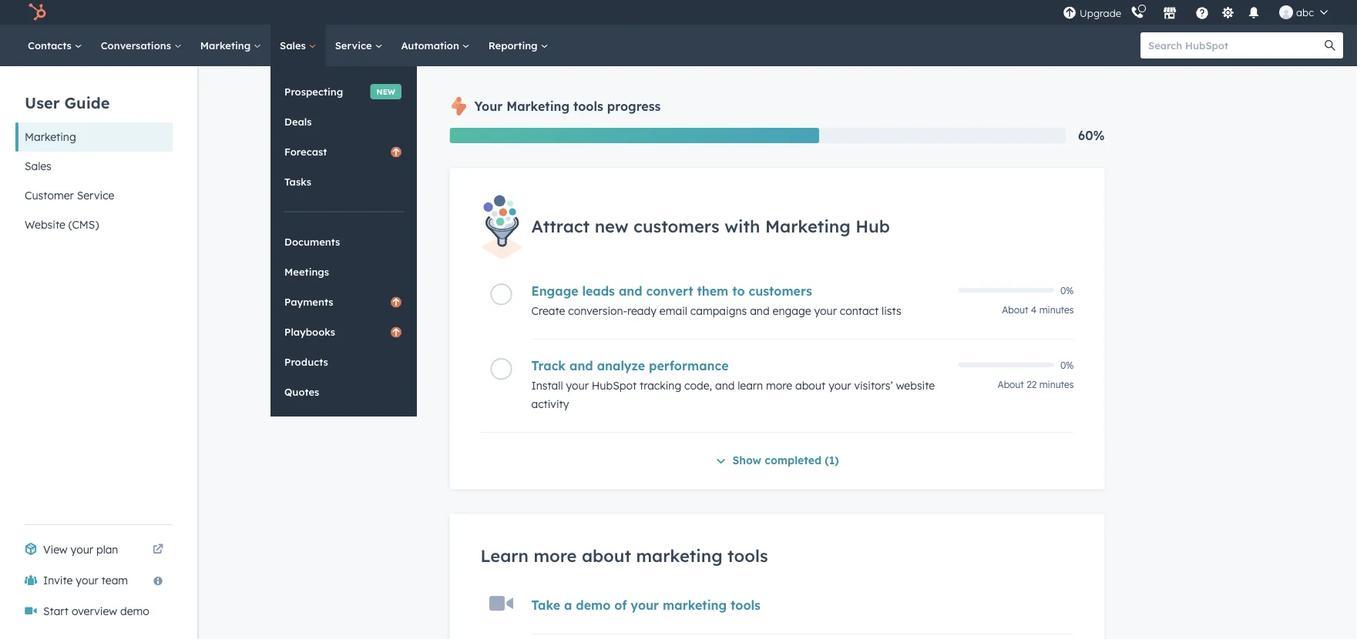 Task type: vqa. For each thing, say whether or not it's contained in the screenshot.
Engage leads and convert them to customers's About
yes



Task type: locate. For each thing, give the bounding box(es) containing it.
1 horizontal spatial more
[[766, 379, 793, 393]]

tasks
[[284, 175, 312, 188]]

0 horizontal spatial demo
[[120, 605, 149, 619]]

2 0% from the top
[[1061, 360, 1074, 371]]

1 vertical spatial customers
[[749, 284, 812, 299]]

1 horizontal spatial sales
[[280, 39, 309, 52]]

demo down team
[[120, 605, 149, 619]]

customers right the new
[[634, 215, 720, 237]]

user
[[25, 93, 60, 112]]

your left plan
[[71, 543, 93, 557]]

take
[[531, 598, 560, 614]]

0 vertical spatial 0%
[[1061, 285, 1074, 297]]

0 horizontal spatial more
[[534, 546, 577, 567]]

22
[[1027, 379, 1037, 391]]

invite your team button
[[15, 566, 173, 597]]

0% for track and analyze performance
[[1061, 360, 1074, 371]]

more
[[766, 379, 793, 393], [534, 546, 577, 567]]

0% for engage leads and convert them to customers
[[1061, 285, 1074, 297]]

about
[[1002, 305, 1029, 316], [998, 379, 1024, 391]]

customers up "engage"
[[749, 284, 812, 299]]

marketing link
[[191, 25, 271, 66]]

team
[[102, 574, 128, 588]]

marketing right your at the left top
[[507, 99, 570, 114]]

sales up prospecting
[[280, 39, 309, 52]]

sales menu
[[271, 66, 417, 417]]

service right sales 'link'
[[335, 39, 375, 52]]

about right learn at the right bottom
[[796, 379, 826, 393]]

marketplaces button
[[1154, 0, 1186, 25]]

0 horizontal spatial customers
[[634, 215, 720, 237]]

learn
[[481, 546, 529, 567]]

1 vertical spatial minutes
[[1040, 379, 1074, 391]]

and down engage leads and convert them to customers button at the top
[[750, 305, 770, 318]]

1 horizontal spatial demo
[[576, 598, 611, 614]]

search image
[[1325, 40, 1336, 51]]

1 vertical spatial sales
[[25, 160, 51, 173]]

about 22 minutes
[[998, 379, 1074, 391]]

0 vertical spatial sales
[[280, 39, 309, 52]]

invite your team
[[43, 574, 128, 588]]

0 horizontal spatial sales
[[25, 160, 51, 173]]

sales
[[280, 39, 309, 52], [25, 160, 51, 173]]

minutes right 4
[[1040, 305, 1074, 316]]

of
[[615, 598, 627, 614]]

marketing
[[636, 546, 723, 567], [663, 598, 727, 614]]

take a demo of your marketing tools
[[531, 598, 761, 614]]

payments link
[[271, 288, 417, 317]]

0 vertical spatial service
[[335, 39, 375, 52]]

demo for overview
[[120, 605, 149, 619]]

customers inside 'engage leads and convert them to customers create conversion-ready email campaigns and engage your contact lists'
[[749, 284, 812, 299]]

marketing
[[200, 39, 254, 52], [507, 99, 570, 114], [25, 130, 76, 144], [765, 215, 851, 237]]

forecast link
[[271, 137, 417, 167]]

show
[[733, 454, 762, 468]]

1 minutes from the top
[[1040, 305, 1074, 316]]

0 vertical spatial about
[[796, 379, 826, 393]]

calling icon button
[[1125, 2, 1151, 23]]

about left 4
[[1002, 305, 1029, 316]]

track and analyze performance install your hubspot tracking code, and learn more about your visitors' website activity
[[531, 359, 935, 411]]

service
[[335, 39, 375, 52], [77, 189, 114, 202]]

1 vertical spatial marketing
[[663, 598, 727, 614]]

sales up customer
[[25, 160, 51, 173]]

(1)
[[825, 454, 839, 468]]

learn more about marketing tools
[[481, 546, 768, 567]]

2 link opens in a new window image from the top
[[153, 545, 163, 556]]

1 0% from the top
[[1061, 285, 1074, 297]]

menu
[[1061, 0, 1339, 25]]

marketing down user
[[25, 130, 76, 144]]

plan
[[96, 543, 118, 557]]

engage leads and convert them to customers button
[[531, 284, 949, 299]]

1 vertical spatial 0%
[[1061, 360, 1074, 371]]

about left 22
[[998, 379, 1024, 391]]

sales link
[[271, 25, 326, 66]]

your
[[814, 305, 837, 318], [566, 379, 589, 393], [829, 379, 851, 393], [71, 543, 93, 557], [76, 574, 98, 588], [631, 598, 659, 614]]

0% up about 4 minutes
[[1061, 285, 1074, 297]]

service link
[[326, 25, 392, 66]]

hubspot link
[[19, 3, 58, 22]]

minutes for track and analyze performance
[[1040, 379, 1074, 391]]

contacts
[[28, 39, 75, 52]]

start overview demo
[[43, 605, 149, 619]]

0 vertical spatial more
[[766, 379, 793, 393]]

your marketing tools progress progress bar
[[450, 128, 820, 143]]

marketing left sales 'link'
[[200, 39, 254, 52]]

2 vertical spatial tools
[[731, 598, 761, 614]]

service down sales button
[[77, 189, 114, 202]]

help button
[[1189, 0, 1216, 25]]

calling icon image
[[1131, 6, 1145, 20]]

prospecting
[[284, 85, 343, 98]]

start overview demo link
[[15, 597, 173, 627]]

more right learn at the right bottom
[[766, 379, 793, 393]]

track
[[531, 359, 566, 374]]

1 vertical spatial service
[[77, 189, 114, 202]]

0 horizontal spatial service
[[77, 189, 114, 202]]

1 horizontal spatial customers
[[749, 284, 812, 299]]

demo for a
[[576, 598, 611, 614]]

1 vertical spatial about
[[582, 546, 631, 567]]

marketing up take a demo of your marketing tools
[[636, 546, 723, 567]]

playbooks link
[[271, 318, 417, 347]]

abc button
[[1270, 0, 1337, 25]]

deals link
[[271, 107, 417, 136]]

to
[[732, 284, 745, 299]]

lists
[[882, 305, 902, 318]]

demo
[[576, 598, 611, 614], [120, 605, 149, 619]]

quotes link
[[271, 378, 417, 407]]

playbooks
[[284, 326, 335, 338]]

minutes
[[1040, 305, 1074, 316], [1040, 379, 1074, 391]]

menu containing abc
[[1061, 0, 1339, 25]]

1 horizontal spatial service
[[335, 39, 375, 52]]

your inside 'engage leads and convert them to customers create conversion-ready email campaigns and engage your contact lists'
[[814, 305, 837, 318]]

1 horizontal spatial about
[[796, 379, 826, 393]]

0 vertical spatial about
[[1002, 305, 1029, 316]]

attract
[[531, 215, 590, 237]]

help image
[[1196, 7, 1209, 21]]

settings link
[[1219, 4, 1238, 20]]

about up of
[[582, 546, 631, 567]]

0%
[[1061, 285, 1074, 297], [1061, 360, 1074, 371]]

more inside "track and analyze performance install your hubspot tracking code, and learn more about your visitors' website activity"
[[766, 379, 793, 393]]

them
[[697, 284, 729, 299]]

link opens in a new window image
[[153, 541, 163, 560], [153, 545, 163, 556]]

marketing button
[[15, 123, 173, 152]]

your right "engage"
[[814, 305, 837, 318]]

customers
[[634, 215, 720, 237], [749, 284, 812, 299]]

website
[[25, 218, 65, 232]]

overview
[[72, 605, 117, 619]]

search button
[[1317, 32, 1344, 59]]

2 minutes from the top
[[1040, 379, 1074, 391]]

and
[[619, 284, 643, 299], [750, 305, 770, 318], [570, 359, 593, 374], [715, 379, 735, 393]]

and up ready
[[619, 284, 643, 299]]

notifications image
[[1247, 7, 1261, 21]]

meetings link
[[271, 258, 417, 287]]

demo right a
[[576, 598, 611, 614]]

0 horizontal spatial about
[[582, 546, 631, 567]]

performance
[[649, 359, 729, 374]]

0 vertical spatial minutes
[[1040, 305, 1074, 316]]

your left team
[[76, 574, 98, 588]]

show completed (1) button
[[716, 452, 839, 472]]

take a demo of your marketing tools link
[[531, 598, 761, 614]]

marketplaces image
[[1163, 7, 1177, 21]]

minutes right 22
[[1040, 379, 1074, 391]]

0% up about 22 minutes
[[1061, 360, 1074, 371]]

marketing right of
[[663, 598, 727, 614]]

about
[[796, 379, 826, 393], [582, 546, 631, 567]]

1 vertical spatial about
[[998, 379, 1024, 391]]

payments
[[284, 296, 333, 308]]

more right learn
[[534, 546, 577, 567]]



Task type: describe. For each thing, give the bounding box(es) containing it.
(cms)
[[68, 218, 99, 232]]

gary orlando image
[[1280, 5, 1294, 19]]

4
[[1031, 305, 1037, 316]]

user guide
[[25, 93, 110, 112]]

marketing inside button
[[25, 130, 76, 144]]

about for track and analyze performance
[[998, 379, 1024, 391]]

documents link
[[271, 227, 417, 257]]

user guide views element
[[15, 66, 173, 240]]

1 vertical spatial tools
[[728, 546, 768, 567]]

documents
[[284, 236, 340, 248]]

your inside view your plan link
[[71, 543, 93, 557]]

hub
[[856, 215, 890, 237]]

with
[[725, 215, 760, 237]]

attract new customers with marketing hub
[[531, 215, 890, 237]]

new
[[377, 87, 395, 96]]

upgrade image
[[1063, 7, 1077, 20]]

engage
[[531, 284, 579, 299]]

customer service button
[[15, 181, 173, 210]]

install
[[531, 379, 563, 393]]

reporting
[[488, 39, 541, 52]]

visitors'
[[854, 379, 893, 393]]

forecast
[[284, 145, 327, 158]]

and right the track
[[570, 359, 593, 374]]

customer service
[[25, 189, 114, 202]]

hubspot
[[592, 379, 637, 393]]

view
[[43, 543, 68, 557]]

hubspot image
[[28, 3, 46, 22]]

website (cms) button
[[15, 210, 173, 240]]

conversion-
[[568, 305, 628, 318]]

engage leads and convert them to customers create conversion-ready email campaigns and engage your contact lists
[[531, 284, 902, 318]]

tasks link
[[271, 167, 417, 197]]

convert
[[646, 284, 693, 299]]

code,
[[685, 379, 712, 393]]

automation link
[[392, 25, 479, 66]]

Search HubSpot search field
[[1141, 32, 1330, 59]]

start
[[43, 605, 69, 619]]

about inside "track and analyze performance install your hubspot tracking code, and learn more about your visitors' website activity"
[[796, 379, 826, 393]]

about for engage leads and convert them to customers
[[1002, 305, 1029, 316]]

contact
[[840, 305, 879, 318]]

your left the visitors'
[[829, 379, 851, 393]]

guide
[[64, 93, 110, 112]]

leads
[[582, 284, 615, 299]]

tracking
[[640, 379, 682, 393]]

conversations
[[101, 39, 174, 52]]

analyze
[[597, 359, 645, 374]]

and down track and analyze performance button on the bottom
[[715, 379, 735, 393]]

0 vertical spatial tools
[[574, 99, 604, 114]]

campaigns
[[691, 305, 747, 318]]

1 vertical spatial more
[[534, 546, 577, 567]]

service inside button
[[77, 189, 114, 202]]

marketing left hub
[[765, 215, 851, 237]]

learn
[[738, 379, 763, 393]]

your right of
[[631, 598, 659, 614]]

settings image
[[1221, 7, 1235, 20]]

your marketing tools progress
[[474, 99, 661, 114]]

sales button
[[15, 152, 173, 181]]

reporting link
[[479, 25, 558, 66]]

a
[[564, 598, 572, 614]]

sales inside 'link'
[[280, 39, 309, 52]]

products
[[284, 356, 328, 369]]

your inside the invite your team button
[[76, 574, 98, 588]]

completed
[[765, 454, 822, 468]]

view your plan
[[43, 543, 118, 557]]

website
[[896, 379, 935, 393]]

track and analyze performance button
[[531, 359, 949, 374]]

show completed (1)
[[733, 454, 839, 468]]

60%
[[1078, 128, 1105, 143]]

abc
[[1297, 6, 1314, 19]]

new
[[595, 215, 629, 237]]

automation
[[401, 39, 462, 52]]

notifications button
[[1241, 0, 1267, 25]]

activity
[[531, 398, 569, 411]]

sales inside button
[[25, 160, 51, 173]]

progress
[[607, 99, 661, 114]]

email
[[660, 305, 688, 318]]

1 link opens in a new window image from the top
[[153, 541, 163, 560]]

0 vertical spatial marketing
[[636, 546, 723, 567]]

view your plan link
[[15, 535, 173, 566]]

minutes for engage leads and convert them to customers
[[1040, 305, 1074, 316]]

upgrade
[[1080, 7, 1122, 20]]

products link
[[271, 348, 417, 377]]

create
[[531, 305, 565, 318]]

ready
[[628, 305, 657, 318]]

conversations link
[[92, 25, 191, 66]]

your right install
[[566, 379, 589, 393]]

contacts link
[[19, 25, 92, 66]]

about 4 minutes
[[1002, 305, 1074, 316]]

customer
[[25, 189, 74, 202]]

your
[[474, 99, 503, 114]]

0 vertical spatial customers
[[634, 215, 720, 237]]

website (cms)
[[25, 218, 99, 232]]

invite
[[43, 574, 73, 588]]

quotes
[[284, 386, 319, 399]]



